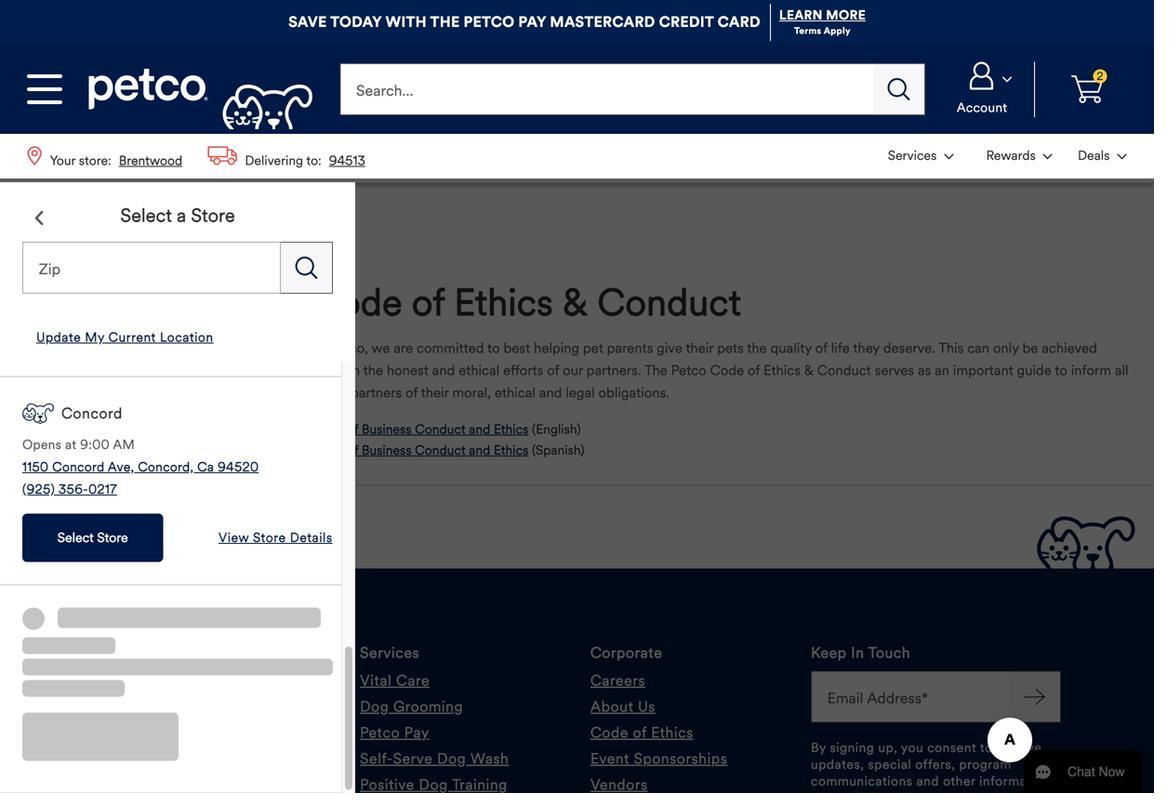 Task type: describe. For each thing, give the bounding box(es) containing it.
with
[[385, 13, 427, 31]]

service
[[166, 644, 219, 662]]

keep
[[811, 644, 847, 662]]

1150 concord ave, concord, ca 94520 link
[[22, 458, 259, 476]]

the
[[644, 362, 668, 379]]

code of business conduct and ethics (english) code of business conduct and ethics (spanish)
[[312, 421, 585, 458]]

email
[[833, 790, 866, 793]]

9:00 for concord
[[80, 436, 110, 453]]

walnut inside opens at 9:00 am 1301 s. california blvd, walnut creek, ca 94596- 5124 (925) 988-9370
[[162, 667, 204, 683]]

opens at 9:00 am 1150 concord ave, concord, ca 94520 (925) 356-0217
[[22, 436, 259, 497]]

concord inside opens at 9:00 am 1150 concord ave, concord, ca 94520 (925) 356-0217
[[52, 459, 105, 475]]

opens for walnut creek
[[22, 645, 62, 661]]

ethics inside at petco, we are committed to best helping pet parents give their pets the quality of life they deserve. this can only be achieved through the honest and ethical efforts of our partners. the petco code of ethics & conduct serves as an important guide to inform all petco partners of their moral, ethical and legal obligations.
[[764, 362, 801, 379]]

2
[[1097, 69, 1104, 83]]

grooming
[[393, 698, 463, 716]]

none search field inside the select a store list item
[[22, 242, 281, 294]]

the
[[430, 13, 460, 31]]

california
[[67, 667, 125, 683]]

ethics left (english)
[[494, 421, 529, 437]]

concord,
[[138, 459, 194, 475]]

signing
[[830, 740, 875, 756]]

current
[[108, 329, 156, 346]]

a
[[177, 204, 186, 227]]

us
[[638, 698, 656, 716]]

event sponsorship link
[[42, 292, 141, 308]]

store right view
[[253, 529, 286, 546]]

our
[[563, 362, 583, 379]]

careers about us code of ethics event sponsorships
[[590, 672, 728, 768]]

learn
[[779, 7, 823, 23]]

code inside careers about us code of ethics event sponsorships
[[590, 724, 629, 742]]

0 horizontal spatial petco
[[312, 384, 347, 401]]

at for concord
[[65, 436, 77, 453]]

recalls
[[93, 750, 142, 768]]

touch
[[868, 644, 911, 662]]

0 vertical spatial walnut
[[70, 603, 120, 621]]

other
[[943, 773, 976, 790]]

save
[[288, 13, 327, 31]]

carat down icon 13 image inside popup button
[[944, 154, 954, 160]]

quality
[[771, 339, 812, 356]]

sponsorship
[[75, 293, 141, 308]]

self-serve dog wash link
[[360, 746, 509, 772]]

94520
[[218, 459, 259, 475]]

search store image
[[295, 257, 318, 279]]

learn more link
[[779, 7, 866, 23]]

search icon 14 button
[[281, 242, 333, 294]]

opens at 9:00 am 1301 s. california blvd, walnut creek, ca 94596- 5124 (925) 988-9370
[[22, 645, 318, 724]]

blvd,
[[129, 667, 158, 683]]

from
[[870, 790, 899, 793]]

event inside careers about us code of ethics event sponsorships
[[590, 750, 630, 768]]

carat left icon 13 button
[[22, 196, 56, 238]]

care
[[396, 672, 430, 690]]

customer service
[[93, 644, 219, 662]]

(925) 988-9370 link
[[22, 707, 121, 726]]

1150
[[22, 459, 49, 475]]

9370
[[88, 708, 121, 724]]

track order link
[[93, 668, 176, 694]]

pay
[[518, 13, 546, 31]]

2 business from the top
[[362, 442, 412, 458]]

to for best
[[487, 339, 500, 356]]

updates,
[[811, 757, 864, 773]]

petco.
[[902, 790, 941, 793]]

up,
[[878, 740, 898, 756]]

event sponsorships link
[[590, 746, 728, 772]]

efforts
[[503, 362, 543, 379]]

sidebar navigation element
[[23, 247, 265, 330]]

submit email address image
[[1024, 686, 1046, 708]]

via
[[811, 790, 829, 793]]

0 vertical spatial select
[[120, 204, 172, 227]]

& inside track order returns shipping info recalls & advisories
[[147, 750, 157, 768]]

(spanish)
[[532, 442, 585, 458]]

1 business from the top
[[362, 421, 412, 437]]

wash
[[471, 750, 509, 768]]

0217
[[88, 481, 117, 497]]

this
[[939, 339, 964, 356]]

best
[[504, 339, 530, 356]]

ethics up best
[[454, 280, 553, 325]]

arrow right 12 button
[[1009, 671, 1061, 723]]

careers
[[590, 672, 646, 690]]

1 horizontal spatial the
[[747, 339, 767, 356]]

ave,
[[108, 459, 134, 475]]

carat down icon 13 button
[[877, 136, 964, 176]]

& inside at petco, we are committed to best helping pet parents give their pets the quality of life they deserve. this can only be achieved through the honest and ethical efforts of our partners. the petco code of ethics & conduct serves as an important guide to inform all petco partners of their moral, ethical and legal obligations.
[[804, 362, 814, 379]]

order
[[135, 672, 176, 690]]

customer
[[93, 644, 162, 662]]

special
[[868, 757, 912, 773]]

select store for concord
[[57, 529, 128, 546]]

1301 s. california blvd, walnut creek, ca 94596- 5124 link
[[22, 666, 333, 703]]

program
[[959, 757, 1012, 773]]

am for walnut creek
[[113, 645, 135, 661]]

vital care dog grooming petco pay self-serve dog wash
[[360, 672, 509, 768]]

honest
[[387, 362, 429, 379]]

988-
[[58, 708, 88, 724]]

corporate for corporate
[[590, 644, 663, 662]]

select a store list
[[0, 134, 378, 793]]

select a store list item
[[0, 134, 355, 793]]

corporate code of ethics event sponsorship vendors
[[23, 247, 141, 329]]

0 horizontal spatial their
[[421, 384, 449, 401]]

communications
[[811, 773, 913, 790]]

guide
[[1017, 362, 1052, 379]]

select a store
[[120, 204, 235, 227]]

track order returns shipping info recalls & advisories
[[93, 672, 234, 768]]

terms
[[794, 25, 822, 37]]

ethics inside corporate code of ethics event sponsorship vendors
[[88, 271, 120, 286]]

at
[[312, 339, 326, 356]]



Task type: locate. For each thing, give the bounding box(es) containing it.
0 vertical spatial ethical
[[459, 362, 500, 379]]

2 horizontal spatial to
[[1055, 362, 1068, 379]]

receive
[[997, 740, 1042, 756]]

0 horizontal spatial ca
[[197, 459, 214, 475]]

select down 356- on the bottom of the page
[[57, 529, 94, 546]]

1 vertical spatial business
[[362, 442, 412, 458]]

ca left 94520
[[197, 459, 214, 475]]

the up partners
[[363, 362, 383, 379]]

search image
[[888, 78, 910, 100]]

0 vertical spatial corporate
[[23, 247, 91, 265]]

petco
[[671, 362, 707, 379], [312, 384, 347, 401], [360, 724, 400, 742]]

1 select store from the top
[[57, 529, 128, 546]]

card
[[718, 13, 761, 31]]

legal
[[566, 384, 595, 401]]

offers,
[[915, 757, 955, 773]]

0 vertical spatial the
[[747, 339, 767, 356]]

corporate for corporate code of ethics event sponsorship vendors
[[23, 247, 91, 265]]

apply
[[824, 25, 851, 37]]

select store button for concord
[[22, 514, 163, 562]]

are
[[394, 339, 413, 356]]

0 vertical spatial event
[[42, 293, 72, 308]]

2 am from the top
[[113, 645, 135, 661]]

opens inside opens at 9:00 am 1301 s. california blvd, walnut creek, ca 94596- 5124 (925) 988-9370
[[22, 645, 62, 661]]

services
[[360, 644, 420, 662]]

ca inside opens at 9:00 am 1301 s. california blvd, walnut creek, ca 94596- 5124 (925) 988-9370
[[251, 667, 268, 683]]

2 at from the top
[[65, 645, 77, 661]]

am inside opens at 9:00 am 1150 concord ave, concord, ca 94520 (925) 356-0217
[[113, 436, 135, 453]]

0 horizontal spatial &
[[147, 750, 157, 768]]

be
[[1023, 339, 1038, 356]]

dog
[[360, 698, 389, 716], [437, 750, 466, 768]]

at down creek
[[65, 645, 77, 661]]

business
[[362, 421, 412, 437], [362, 442, 412, 458]]

1 vertical spatial corporate
[[590, 644, 663, 662]]

achieved
[[1042, 339, 1097, 356]]

0 vertical spatial am
[[113, 436, 135, 453]]

give
[[657, 339, 683, 356]]

concord up ave,
[[61, 404, 123, 423]]

and
[[432, 362, 455, 379], [539, 384, 562, 401], [469, 421, 490, 437], [469, 442, 490, 458], [917, 773, 939, 790]]

1 vertical spatial walnut
[[162, 667, 204, 683]]

at up 356- on the bottom of the page
[[65, 436, 77, 453]]

only
[[993, 339, 1019, 356]]

to
[[487, 339, 500, 356], [1055, 362, 1068, 379], [980, 740, 993, 756]]

2 vertical spatial &
[[147, 750, 157, 768]]

vendors
[[42, 314, 86, 329]]

store down shipping
[[97, 756, 128, 773]]

1301
[[22, 667, 49, 683]]

1 vertical spatial select store
[[57, 756, 128, 773]]

2 horizontal spatial &
[[804, 362, 814, 379]]

select store button
[[22, 514, 163, 562], [22, 741, 163, 789]]

0 horizontal spatial event
[[42, 293, 72, 308]]

2 select store button from the top
[[22, 741, 163, 789]]

ethical up moral,
[[459, 362, 500, 379]]

(english)
[[532, 421, 581, 437]]

store down 0217
[[97, 529, 128, 546]]

an
[[935, 362, 950, 379]]

(925) down 1150
[[22, 481, 55, 497]]

2 (925) from the top
[[22, 708, 55, 724]]

0 horizontal spatial dog
[[360, 698, 389, 716]]

dog left wash
[[437, 750, 466, 768]]

0 vertical spatial ca
[[197, 459, 214, 475]]

update my current location
[[36, 329, 214, 346]]

concord
[[61, 404, 123, 423], [52, 459, 105, 475]]

partners
[[351, 384, 402, 401]]

concord up 356- on the bottom of the page
[[52, 459, 105, 475]]

1 vertical spatial select
[[57, 529, 94, 546]]

in
[[851, 644, 864, 662]]

advisories
[[161, 750, 234, 768]]

as
[[918, 362, 931, 379]]

0 vertical spatial 9:00
[[80, 436, 110, 453]]

ethics inside careers about us code of ethics event sponsorships
[[651, 724, 694, 742]]

(925) 356-0217 link
[[22, 480, 117, 499]]

creek,
[[208, 667, 247, 683]]

& up pet
[[563, 280, 588, 325]]

Search search field
[[340, 63, 874, 115]]

walnut down service
[[162, 667, 204, 683]]

ethics
[[88, 271, 120, 286], [454, 280, 553, 325], [764, 362, 801, 379], [494, 421, 529, 437], [494, 442, 529, 458], [651, 724, 694, 742]]

to down achieved at the right
[[1055, 362, 1068, 379]]

ethics left (spanish)
[[494, 442, 529, 458]]

0 vertical spatial at
[[65, 436, 77, 453]]

select store down 0217
[[57, 529, 128, 546]]

obligations.
[[599, 384, 670, 401]]

corporate down close change store icon
[[23, 247, 91, 265]]

1 vertical spatial dog
[[437, 750, 466, 768]]

of inside corporate code of ethics event sponsorship vendors
[[74, 271, 85, 286]]

1 horizontal spatial walnut
[[162, 667, 204, 683]]

their down the honest
[[421, 384, 449, 401]]

shipping
[[93, 724, 155, 742]]

the
[[747, 339, 767, 356], [363, 362, 383, 379]]

and inside by signing up, you consent to receive updates, special offers, program communications and other information via email from petco.
[[917, 773, 939, 790]]

conduct inside at petco, we are committed to best helping pet parents give their pets the quality of life they deserve. this can only be achieved through the honest and ethical efforts of our partners. the petco code of ethics & conduct serves as an important guide to inform all petco partners of their moral, ethical and legal obligations.
[[817, 362, 871, 379]]

keep in touch
[[811, 644, 911, 662]]

0 vertical spatial dog
[[360, 698, 389, 716]]

event inside corporate code of ethics event sponsorship vendors
[[42, 293, 72, 308]]

ca right creek, on the bottom left
[[251, 667, 268, 683]]

opens up 1150
[[22, 436, 62, 453]]

1 horizontal spatial to
[[980, 740, 993, 756]]

am inside opens at 9:00 am 1301 s. california blvd, walnut creek, ca 94596- 5124 (925) 988-9370
[[113, 645, 135, 661]]

vital
[[360, 672, 392, 690]]

0 vertical spatial petco
[[671, 362, 707, 379]]

2 code of business conduct and ethics link from the top
[[312, 440, 529, 461]]

through
[[312, 362, 360, 379]]

1 vertical spatial concord
[[52, 459, 105, 475]]

am for concord
[[113, 436, 135, 453]]

0 vertical spatial select store
[[57, 529, 128, 546]]

0 horizontal spatial to
[[487, 339, 500, 356]]

opens inside opens at 9:00 am 1150 concord ave, concord, ca 94520 (925) 356-0217
[[22, 436, 62, 453]]

you
[[901, 740, 924, 756]]

1 vertical spatial ca
[[251, 667, 268, 683]]

1 horizontal spatial petco
[[360, 724, 400, 742]]

we
[[371, 339, 390, 356]]

0 horizontal spatial the
[[363, 362, 383, 379]]

0 vertical spatial &
[[563, 280, 588, 325]]

to inside by signing up, you consent to receive updates, special offers, program communications and other information via email from petco.
[[980, 740, 993, 756]]

2 vertical spatial petco
[[360, 724, 400, 742]]

1 at from the top
[[65, 436, 77, 453]]

ethics up 'sponsorships'
[[651, 724, 694, 742]]

about us link
[[590, 694, 656, 720]]

1 am from the top
[[113, 436, 135, 453]]

2 9:00 from the top
[[80, 645, 110, 661]]

walnut up creek
[[70, 603, 120, 621]]

0 vertical spatial their
[[686, 339, 714, 356]]

carat down icon 13 image
[[1003, 77, 1012, 82], [944, 154, 954, 160], [1043, 154, 1053, 160], [1117, 154, 1127, 160]]

can
[[967, 339, 990, 356]]

1 horizontal spatial event
[[590, 750, 630, 768]]

select for walnut creek
[[57, 756, 94, 773]]

0 vertical spatial opens
[[22, 436, 62, 453]]

1 horizontal spatial &
[[563, 280, 588, 325]]

1 vertical spatial opens
[[22, 645, 62, 661]]

9:00 inside opens at 9:00 am 1301 s. california blvd, walnut creek, ca 94596- 5124 (925) 988-9370
[[80, 645, 110, 661]]

(925) inside opens at 9:00 am 1150 concord ave, concord, ca 94520 (925) 356-0217
[[22, 481, 55, 497]]

1 vertical spatial event
[[590, 750, 630, 768]]

ethics up sponsorship
[[88, 271, 120, 286]]

1 9:00 from the top
[[80, 436, 110, 453]]

code inside at petco, we are committed to best helping pet parents give their pets the quality of life they deserve. this can only be achieved through the honest and ethical efforts of our partners. the petco code of ethics & conduct serves as an important guide to inform all petco partners of their moral, ethical and legal obligations.
[[710, 362, 744, 379]]

1 vertical spatial at
[[65, 645, 77, 661]]

self-
[[360, 750, 393, 768]]

code of ethics & conduct
[[312, 280, 741, 325]]

2 vertical spatial to
[[980, 740, 993, 756]]

2 opens from the top
[[22, 645, 62, 661]]

sponsorships
[[634, 750, 728, 768]]

walnut
[[70, 603, 120, 621], [162, 667, 204, 683]]

event up vendors link
[[42, 293, 72, 308]]

credit
[[659, 13, 714, 31]]

0 horizontal spatial walnut
[[70, 603, 120, 621]]

pet
[[583, 339, 603, 356]]

None email field
[[811, 671, 1009, 723]]

today
[[330, 13, 382, 31]]

they
[[853, 339, 880, 356]]

code of ethics link
[[590, 720, 694, 746]]

0 horizontal spatial corporate
[[23, 247, 91, 265]]

0 vertical spatial (925)
[[22, 481, 55, 497]]

0 vertical spatial concord
[[61, 404, 123, 423]]

store right a
[[191, 204, 235, 227]]

shipping info link
[[93, 720, 187, 746]]

1 vertical spatial the
[[363, 362, 383, 379]]

select store for walnut creek
[[57, 756, 128, 773]]

am up the blvd,
[[113, 645, 135, 661]]

None search field
[[22, 242, 281, 294]]

details
[[290, 529, 333, 546]]

corporate
[[23, 247, 91, 265], [590, 644, 663, 662]]

select store down shipping
[[57, 756, 128, 773]]

2 link
[[1043, 62, 1132, 117]]

1 vertical spatial ethical
[[495, 384, 536, 401]]

s.
[[52, 667, 64, 683]]

their right 'give'
[[686, 339, 714, 356]]

mastercard
[[550, 13, 655, 31]]

partners.
[[587, 362, 641, 379]]

& down quality
[[804, 362, 814, 379]]

(925) down 5124
[[22, 708, 55, 724]]

select left a
[[120, 204, 172, 227]]

code of business conduct and ethics link for (spanish)
[[312, 440, 529, 461]]

am up ave,
[[113, 436, 135, 453]]

opens up 1301
[[22, 645, 62, 661]]

close change store image
[[34, 211, 44, 226]]

1 vertical spatial select store button
[[22, 741, 163, 789]]

serves
[[875, 362, 914, 379]]

9:00 inside opens at 9:00 am 1150 concord ave, concord, ca 94520 (925) 356-0217
[[80, 436, 110, 453]]

1 opens from the top
[[22, 436, 62, 453]]

corporate inside corporate code of ethics event sponsorship vendors
[[23, 247, 91, 265]]

pay
[[404, 724, 429, 742]]

to left best
[[487, 339, 500, 356]]

1 horizontal spatial their
[[686, 339, 714, 356]]

2 horizontal spatial petco
[[671, 362, 707, 379]]

update
[[36, 329, 81, 346]]

petco down through
[[312, 384, 347, 401]]

select store button down 9370
[[22, 741, 163, 789]]

at inside opens at 9:00 am 1301 s. california blvd, walnut creek, ca 94596- 5124 (925) 988-9370
[[65, 645, 77, 661]]

ethical down efforts
[[495, 384, 536, 401]]

9:00
[[80, 436, 110, 453], [80, 645, 110, 661]]

1 select store button from the top
[[22, 514, 163, 562]]

9:00 up ave,
[[80, 436, 110, 453]]

info
[[159, 724, 187, 742]]

at inside opens at 9:00 am 1150 concord ave, concord, ca 94520 (925) 356-0217
[[65, 436, 77, 453]]

2 select store from the top
[[57, 756, 128, 773]]

1 (925) from the top
[[22, 481, 55, 497]]

94596-
[[271, 667, 318, 683]]

more
[[826, 7, 866, 23]]

select for concord
[[57, 529, 94, 546]]

ethics down quality
[[764, 362, 801, 379]]

by
[[811, 740, 826, 756]]

select store button down 0217
[[22, 514, 163, 562]]

select store button for walnut creek
[[22, 741, 163, 789]]

returns
[[93, 698, 146, 716]]

(925) inside opens at 9:00 am 1301 s. california blvd, walnut creek, ca 94596- 5124 (925) 988-9370
[[22, 708, 55, 724]]

at
[[65, 436, 77, 453], [65, 645, 77, 661]]

1 vertical spatial (925)
[[22, 708, 55, 724]]

creek
[[70, 623, 112, 641]]

to up program
[[980, 740, 993, 756]]

1 vertical spatial am
[[113, 645, 135, 661]]

petco inside vital care dog grooming petco pay self-serve dog wash
[[360, 724, 400, 742]]

opens for concord
[[22, 436, 62, 453]]

by signing up, you consent to receive updates, special offers, program communications and other information via email from petco.
[[811, 740, 1051, 793]]

at for walnut creek
[[65, 645, 77, 661]]

corporate up careers
[[590, 644, 663, 662]]

to for receive
[[980, 740, 993, 756]]

committed
[[417, 339, 484, 356]]

1 horizontal spatial dog
[[437, 750, 466, 768]]

1 vertical spatial to
[[1055, 362, 1068, 379]]

dog down vital
[[360, 698, 389, 716]]

0 vertical spatial select store button
[[22, 514, 163, 562]]

code of business conduct and ethics link for (english)
[[312, 419, 529, 440]]

0 vertical spatial to
[[487, 339, 500, 356]]

my
[[85, 329, 105, 346]]

1 vertical spatial &
[[804, 362, 814, 379]]

petco down 'give'
[[671, 362, 707, 379]]

9:00 down creek
[[80, 645, 110, 661]]

1 horizontal spatial corporate
[[590, 644, 663, 662]]

about
[[590, 698, 634, 716]]

event down code of ethics link
[[590, 750, 630, 768]]

petco
[[464, 13, 515, 31]]

2 vertical spatial select
[[57, 756, 94, 773]]

1 vertical spatial 9:00
[[80, 645, 110, 661]]

deserve.
[[883, 339, 936, 356]]

ca inside opens at 9:00 am 1150 concord ave, concord, ca 94520 (925) 356-0217
[[197, 459, 214, 475]]

& down 'shipping info' link
[[147, 750, 157, 768]]

of inside careers about us code of ethics event sponsorships
[[633, 724, 647, 742]]

inform
[[1071, 362, 1111, 379]]

list
[[875, 134, 1139, 178]]

code inside corporate code of ethics event sponsorship vendors
[[42, 271, 71, 286]]

1 vertical spatial their
[[421, 384, 449, 401]]

dog grooming link
[[360, 694, 463, 720]]

0 vertical spatial business
[[362, 421, 412, 437]]

select down (925) 988-9370 link
[[57, 756, 94, 773]]

1 horizontal spatial ca
[[251, 667, 268, 683]]

the right 'pets'
[[747, 339, 767, 356]]

1 vertical spatial petco
[[312, 384, 347, 401]]

learn more terms apply
[[779, 7, 866, 37]]

1 code of business conduct and ethics link from the top
[[312, 419, 529, 440]]

petco up self-
[[360, 724, 400, 742]]

9:00 for walnut creek
[[80, 645, 110, 661]]



Task type: vqa. For each thing, say whether or not it's contained in the screenshot.
4th Add To Cart Button from the right add to cart
no



